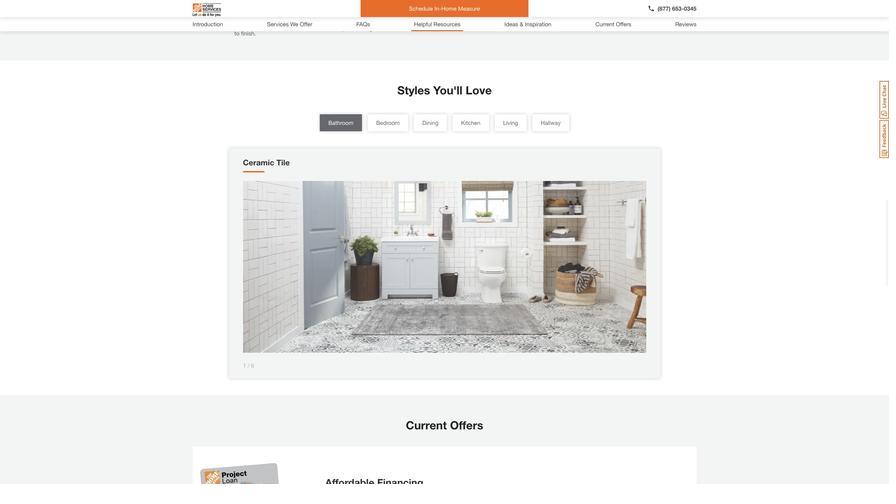 Task type: vqa. For each thing, say whether or not it's contained in the screenshot.
current
yes



Task type: locate. For each thing, give the bounding box(es) containing it.
inspiration
[[525, 21, 552, 27]]

ideas & inspiration
[[505, 21, 552, 27]]

1 horizontal spatial current
[[596, 21, 615, 27]]

1 vertical spatial current
[[406, 419, 447, 432]]

1 vertical spatial offers
[[450, 419, 484, 432]]

ceramic
[[243, 158, 274, 167]]

1 / 6
[[243, 362, 254, 369]]

0 horizontal spatial current offers
[[406, 419, 484, 432]]

1 horizontal spatial current offers
[[596, 21, 632, 27]]

schedule in-home measure button
[[361, 0, 529, 17]]

current
[[596, 21, 615, 27], [406, 419, 447, 432]]

living button
[[495, 114, 527, 131]]

kitchen
[[461, 119, 481, 126]]

0 horizontal spatial offers
[[450, 419, 484, 432]]

feedback link image
[[880, 120, 890, 158]]

services
[[267, 21, 289, 27]]

helpful resources
[[414, 21, 461, 27]]

styles
[[398, 83, 430, 97]]

ideas
[[505, 21, 519, 27]]

/
[[248, 362, 250, 369]]

apply
[[616, 16, 631, 23]]

do it for you logo image
[[193, 0, 221, 20]]

measure
[[458, 5, 480, 12]]

schedule in-home measure
[[409, 5, 480, 12]]

0 vertical spatial current
[[596, 21, 615, 27]]

services we offer
[[267, 21, 313, 27]]

ceramic tile
[[243, 158, 290, 167]]

bathroom button
[[320, 114, 362, 131]]

dining
[[423, 119, 439, 126]]

0 horizontal spatial current
[[406, 419, 447, 432]]

tile
[[277, 158, 290, 167]]

home
[[442, 5, 457, 12]]

1
[[243, 362, 246, 369]]

living
[[503, 119, 518, 126]]

current offers
[[596, 21, 632, 27], [406, 419, 484, 432]]

live chat image
[[880, 81, 890, 119]]

offers
[[616, 21, 632, 27], [450, 419, 484, 432]]

1 horizontal spatial offers
[[616, 21, 632, 27]]

dining button
[[414, 114, 447, 131]]



Task type: describe. For each thing, give the bounding box(es) containing it.
bedroom button
[[368, 114, 408, 131]]

in-
[[435, 5, 442, 12]]

bathroom
[[329, 119, 354, 126]]

helpful
[[414, 21, 432, 27]]

(877)
[[658, 5, 671, 12]]

hd credit cards; orange credit card icon image
[[193, 447, 317, 484]]

love
[[466, 83, 492, 97]]

bedroom
[[376, 119, 400, 126]]

you'll
[[434, 83, 463, 97]]

&
[[520, 21, 524, 27]]

0345
[[684, 5, 697, 12]]

hallway button
[[533, 114, 570, 131]]

styles you'll love
[[398, 83, 492, 97]]

653-
[[673, 5, 684, 12]]

bathroom/tile - image image
[[243, 181, 647, 353]]

resources
[[434, 21, 461, 27]]

schedule
[[409, 5, 433, 12]]

introduction
[[193, 21, 223, 27]]

0 vertical spatial offers
[[616, 21, 632, 27]]

apply now link
[[616, 16, 643, 23]]

hallway
[[541, 119, 561, 126]]

6
[[251, 362, 254, 369]]

apply now .
[[616, 16, 644, 23]]

0 vertical spatial current offers
[[596, 21, 632, 27]]

faqs
[[357, 21, 370, 27]]

(877) 653-0345 link
[[648, 4, 697, 13]]

kitchen button
[[453, 114, 489, 131]]

(877) 653-0345
[[658, 5, 697, 12]]

reviews
[[676, 21, 697, 27]]

.
[[643, 16, 644, 23]]

we
[[290, 21, 298, 27]]

offer
[[300, 21, 313, 27]]

1 vertical spatial current offers
[[406, 419, 484, 432]]

now
[[632, 16, 643, 23]]



